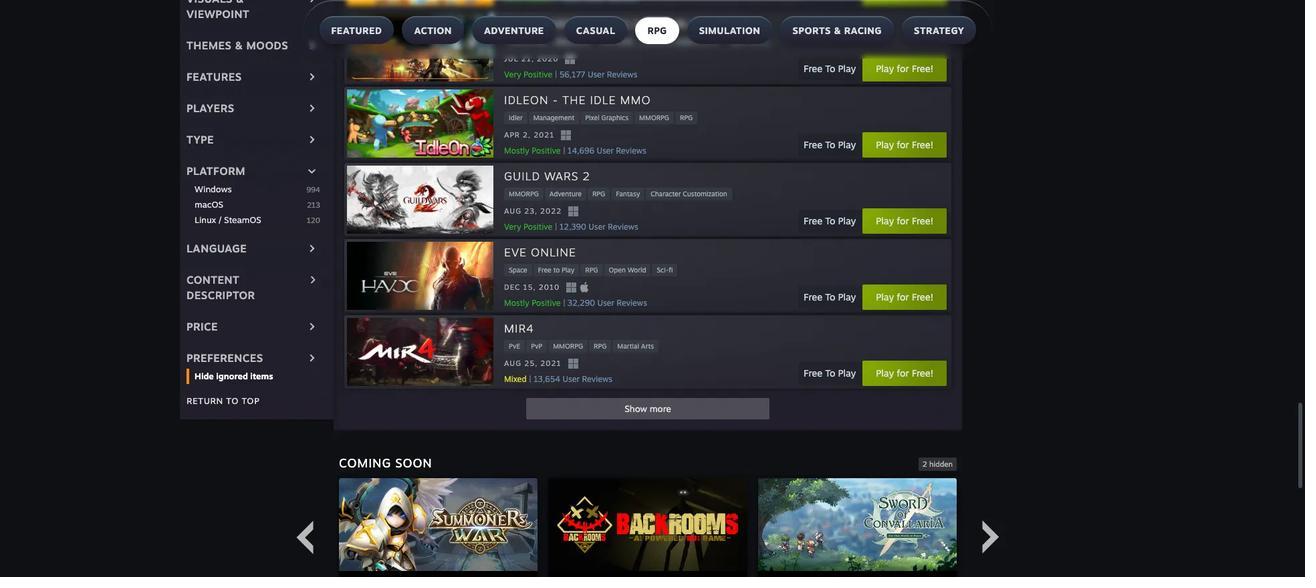 Task type: describe. For each thing, give the bounding box(es) containing it.
descriptor
[[187, 289, 255, 302]]

free! for online
[[912, 291, 933, 303]]

free to play for star wars™: the old republic™
[[804, 63, 856, 74]]

free to play for guild wars 2
[[804, 215, 856, 227]]

to for mir4
[[825, 368, 835, 379]]

soon
[[395, 456, 432, 470]]

wars™:
[[538, 16, 586, 30]]

pve
[[509, 342, 520, 350]]

reviews for online
[[617, 298, 647, 308]]

to for guild wars 2
[[825, 215, 835, 227]]

the for idle
[[562, 93, 586, 107]]

jul
[[504, 54, 519, 64]]

reviews for wars™:
[[607, 69, 637, 79]]

0 horizontal spatial open world link
[[604, 264, 651, 277]]

management link
[[529, 111, 579, 124]]

mostly for idleon
[[504, 145, 529, 156]]

backrooms image
[[548, 478, 747, 571]]

star wars™: the old republic™ link
[[504, 16, 713, 32]]

show
[[625, 404, 647, 414]]

fantasy
[[616, 190, 640, 198]]

eve online image
[[347, 242, 493, 310]]

0 vertical spatial customization
[[674, 37, 719, 45]]

type
[[187, 133, 214, 146]]

aug 25, 2021
[[504, 359, 561, 368]]

the for old
[[590, 16, 613, 30]]

action
[[414, 25, 452, 36]]

mmo
[[620, 93, 651, 107]]

featured
[[331, 25, 382, 36]]

top
[[242, 396, 260, 406]]

jul 21, 2020
[[504, 54, 559, 64]]

character for the bottommost the character customization link
[[651, 190, 681, 198]]

strategy
[[914, 25, 964, 36]]

linux
[[195, 214, 216, 225]]

hide
[[195, 371, 214, 381]]

to for return to top link
[[226, 396, 239, 406]]

star wars™: the old republic™ image
[[347, 13, 493, 81]]

players
[[187, 101, 234, 115]]

21,
[[521, 54, 534, 64]]

yu-gi-oh! duel links image
[[347, 0, 493, 5]]

content descriptor
[[187, 273, 255, 302]]

items
[[250, 371, 273, 381]]

multiplayer
[[556, 37, 591, 45]]

to for the bottommost free to play link
[[553, 266, 560, 274]]

reviews for -
[[616, 145, 646, 156]]

mostly positive | 14,696 user reviews
[[504, 145, 646, 156]]

mir4 link
[[504, 321, 534, 337]]

hide ignored items
[[195, 371, 273, 381]]

guild
[[504, 169, 540, 183]]

coming
[[339, 456, 391, 470]]

56,177
[[559, 69, 585, 79]]

macos
[[195, 199, 223, 210]]

character customization for the topmost the character customization link
[[642, 37, 719, 45]]

| for -
[[563, 145, 565, 156]]

eve online
[[504, 245, 576, 259]]

mmorpg link down star wars™: the old republic™ link
[[597, 35, 636, 48]]

apr
[[504, 130, 520, 140]]

moods
[[246, 39, 288, 52]]

-
[[553, 93, 558, 107]]

mmorpg for mmorpg link to the right of the pvp link
[[553, 342, 583, 350]]

star
[[504, 16, 533, 30]]

mmorpg link down guild
[[504, 188, 543, 200]]

to for eve online
[[825, 291, 835, 303]]

sports & racing
[[793, 25, 882, 36]]

120
[[307, 216, 320, 225]]

free for mir4
[[804, 368, 822, 379]]

/
[[219, 214, 221, 225]]

more
[[650, 404, 671, 414]]

platform
[[187, 164, 245, 178]]

1 vertical spatial character customization link
[[646, 188, 732, 200]]

1 vertical spatial free to play
[[538, 266, 574, 274]]

free to play for mir4
[[804, 368, 856, 379]]

linux / steamos
[[195, 214, 261, 225]]

mostly positive | 32,290 user reviews
[[504, 298, 647, 308]]

user for online
[[597, 298, 614, 308]]

visuals & viewpoint
[[187, 0, 249, 20]]

eve
[[504, 245, 527, 259]]

language
[[187, 242, 247, 255]]

for for online
[[897, 291, 909, 303]]

themes & moods
[[187, 39, 288, 52]]

very positive | 56,177 user reviews
[[504, 69, 637, 79]]

15,
[[523, 283, 536, 292]]

guild wars 2 image
[[347, 166, 493, 234]]

show more button
[[526, 398, 769, 420]]

management
[[533, 113, 574, 121]]

star wars™: the old republic™
[[504, 16, 713, 30]]

user for -
[[597, 145, 614, 156]]

13,654
[[533, 374, 560, 384]]

pixel graphics link
[[580, 111, 633, 124]]

guild wars 2 link
[[504, 168, 590, 185]]

show more
[[625, 404, 671, 414]]

republic™
[[646, 16, 713, 30]]

to for top free to play link
[[524, 37, 531, 45]]

racing
[[844, 25, 882, 36]]

open world for leftmost open world "link"
[[609, 266, 646, 274]]

pvp
[[531, 342, 542, 350]]

mir4 image
[[347, 318, 493, 386]]

1 horizontal spatial adventure
[[549, 190, 582, 198]]

sword of convallaria image
[[758, 478, 957, 571]]

free to play for eve online
[[804, 291, 856, 303]]

mmorpg link right the pvp link
[[548, 340, 588, 353]]

wars
[[544, 169, 578, 183]]

14,696
[[568, 145, 594, 156]]

character customization for the bottommost the character customization link
[[651, 190, 727, 198]]

mmorpg for mmorpg link below star wars™: the old republic™ link
[[601, 37, 631, 45]]

return to top link
[[187, 396, 260, 406]]

1 vertical spatial open
[[609, 266, 626, 274]]

martial
[[617, 342, 639, 350]]

idleon
[[504, 93, 549, 107]]

dec
[[504, 283, 520, 292]]

25,
[[524, 359, 538, 368]]

old
[[617, 16, 642, 30]]

linux / steamos link
[[195, 214, 307, 226]]

idler
[[509, 113, 523, 121]]

2020
[[537, 54, 559, 64]]

world for leftmost open world "link"
[[628, 266, 646, 274]]

dec 15, 2010
[[504, 283, 560, 292]]

1 vertical spatial customization
[[683, 190, 727, 198]]

guild wars 2
[[504, 169, 590, 183]]

idle
[[590, 93, 616, 107]]

to for idleon - the idle mmo
[[825, 139, 835, 150]]

positive for online
[[532, 298, 561, 308]]

price
[[187, 320, 218, 333]]

return to top
[[187, 396, 260, 406]]

windows link
[[195, 183, 306, 196]]

previous image
[[288, 521, 322, 554]]



Task type: vqa. For each thing, say whether or not it's contained in the screenshot.


Task type: locate. For each thing, give the bounding box(es) containing it.
preferences
[[187, 351, 263, 365]]

space
[[509, 266, 527, 274]]

1 to from the top
[[825, 63, 835, 74]]

0 vertical spatial adventure
[[484, 25, 544, 36]]

2021 right the 2,
[[534, 130, 555, 140]]

0 vertical spatial world
[[748, 37, 767, 45]]

reviews right 13,654
[[582, 374, 612, 384]]

3 free! from the top
[[912, 215, 933, 227]]

user for wars™:
[[588, 69, 605, 79]]

free for guild wars 2
[[804, 215, 822, 227]]

graphics
[[601, 113, 629, 121]]

1 horizontal spatial the
[[590, 16, 613, 30]]

5 for from the top
[[897, 368, 909, 379]]

0 horizontal spatial open
[[609, 266, 626, 274]]

user for wars
[[589, 222, 605, 232]]

martial arts link
[[613, 340, 659, 353]]

1 vertical spatial 2
[[922, 460, 927, 469]]

2 vertical spatial to
[[226, 396, 239, 406]]

steamos
[[224, 214, 261, 225]]

adventure link
[[545, 188, 586, 200]]

4 for from the top
[[897, 291, 909, 303]]

3 to from the top
[[825, 215, 835, 227]]

0 horizontal spatial the
[[562, 93, 586, 107]]

to for star wars™: the old republic™
[[825, 63, 835, 74]]

multiplayer link
[[551, 35, 595, 48]]

2 to from the top
[[825, 139, 835, 150]]

open world link left sports
[[725, 35, 771, 48]]

1 vertical spatial open world
[[609, 266, 646, 274]]

very down aug 23, 2022
[[504, 222, 521, 232]]

0 vertical spatial &
[[236, 0, 244, 5]]

2021 for idleon - the idle mmo
[[534, 130, 555, 140]]

user right 12,390 on the top left of page
[[589, 222, 605, 232]]

for for wars™:
[[897, 63, 909, 74]]

1 vertical spatial world
[[628, 266, 646, 274]]

213
[[307, 200, 320, 210]]

0 vertical spatial 2021
[[534, 130, 555, 140]]

open down simulation
[[729, 37, 746, 45]]

mostly for eve
[[504, 298, 529, 308]]

0 vertical spatial open
[[729, 37, 746, 45]]

| for wars
[[555, 222, 557, 232]]

pixel graphics
[[585, 113, 629, 121]]

to down "online"
[[553, 266, 560, 274]]

1 vertical spatial the
[[562, 93, 586, 107]]

positive down aug 23, 2022
[[523, 222, 552, 232]]

4 to from the top
[[825, 291, 835, 303]]

4 free! from the top
[[912, 291, 933, 303]]

32,290
[[568, 298, 595, 308]]

2 play for free! from the top
[[876, 139, 933, 150]]

1 vertical spatial &
[[834, 25, 841, 36]]

| down the 2022
[[555, 222, 557, 232]]

open world for the rightmost open world "link"
[[729, 37, 767, 45]]

| left 32,290
[[563, 298, 565, 308]]

1 vertical spatial mostly
[[504, 298, 529, 308]]

return
[[187, 396, 223, 406]]

free! for -
[[912, 139, 933, 150]]

rpg link
[[675, 111, 697, 124], [588, 188, 610, 200], [581, 264, 603, 277], [589, 340, 611, 353]]

& inside 'visuals & viewpoint'
[[236, 0, 244, 5]]

mixed | 13,654 user reviews
[[504, 374, 612, 384]]

character customization link right fantasy link
[[646, 188, 732, 200]]

2 very from the top
[[504, 222, 521, 232]]

arts
[[641, 342, 654, 350]]

& for sports
[[834, 25, 841, 36]]

mostly down dec
[[504, 298, 529, 308]]

0 vertical spatial character
[[642, 37, 672, 45]]

play for free! for -
[[876, 139, 933, 150]]

mmorpg down star wars™: the old republic™ link
[[601, 37, 631, 45]]

1 vertical spatial aug
[[504, 359, 521, 368]]

space link
[[504, 264, 532, 277]]

0 vertical spatial open world
[[729, 37, 767, 45]]

994
[[306, 185, 320, 194]]

free to play link up 21,
[[504, 35, 550, 48]]

reviews up the mmo
[[607, 69, 637, 79]]

2 horizontal spatial to
[[553, 266, 560, 274]]

0 vertical spatial mostly
[[504, 145, 529, 156]]

0 vertical spatial 2
[[583, 169, 590, 183]]

aug up "mixed"
[[504, 359, 521, 368]]

| left 56,177
[[555, 69, 557, 79]]

to
[[524, 37, 531, 45], [553, 266, 560, 274], [226, 396, 239, 406]]

hidden
[[929, 460, 953, 469]]

2 right wars
[[583, 169, 590, 183]]

sci-fi link
[[652, 264, 678, 277]]

martial arts
[[617, 342, 654, 350]]

next image
[[974, 521, 1008, 554]]

0 vertical spatial free to play
[[509, 37, 545, 45]]

1 play for free! from the top
[[876, 63, 933, 74]]

very for guild wars 2
[[504, 222, 521, 232]]

visuals
[[187, 0, 233, 5]]

mmorpg for mmorpg link below the mmo
[[639, 113, 669, 121]]

idler link
[[504, 111, 527, 124]]

apr 2, 2021
[[504, 130, 555, 140]]

user
[[588, 69, 605, 79], [597, 145, 614, 156], [589, 222, 605, 232], [597, 298, 614, 308], [563, 374, 580, 384]]

fantasy link
[[611, 188, 645, 200]]

free to play down "online"
[[538, 266, 574, 274]]

reviews up martial
[[617, 298, 647, 308]]

3 free to play from the top
[[804, 215, 856, 227]]

free for star wars™: the old republic™
[[804, 63, 822, 74]]

sports
[[793, 25, 831, 36]]

0 vertical spatial free to play link
[[504, 35, 550, 48]]

free to play for idleon - the idle mmo
[[804, 139, 856, 150]]

world down simulation
[[748, 37, 767, 45]]

adventure down wars
[[549, 190, 582, 198]]

the right -
[[562, 93, 586, 107]]

online
[[531, 245, 576, 259]]

for for -
[[897, 139, 909, 150]]

mixed
[[504, 374, 527, 384]]

| for online
[[563, 298, 565, 308]]

for for wars
[[897, 215, 909, 227]]

pixel
[[585, 113, 599, 121]]

2 free! from the top
[[912, 139, 933, 150]]

character for the topmost the character customization link
[[642, 37, 672, 45]]

free! for wars
[[912, 215, 933, 227]]

5 to from the top
[[825, 368, 835, 379]]

5 play for free! from the top
[[876, 368, 933, 379]]

free to play link
[[504, 35, 550, 48], [533, 264, 579, 277]]

mmorpg for mmorpg link under guild
[[509, 190, 539, 198]]

| for wars™:
[[555, 69, 557, 79]]

1 horizontal spatial open world link
[[725, 35, 771, 48]]

summoners war image
[[339, 478, 538, 571]]

2 free to play from the top
[[804, 139, 856, 150]]

free! for wars™:
[[912, 63, 933, 74]]

to left top
[[226, 396, 239, 406]]

5 free to play from the top
[[804, 368, 856, 379]]

2 hidden
[[922, 460, 953, 469]]

1 vertical spatial 2021
[[540, 359, 561, 368]]

0 vertical spatial open world link
[[725, 35, 771, 48]]

play for free! for wars
[[876, 215, 933, 227]]

mmorpg down guild
[[509, 190, 539, 198]]

1 horizontal spatial world
[[748, 37, 767, 45]]

reviews for wars
[[608, 222, 638, 232]]

0 vertical spatial character customization link
[[637, 35, 723, 48]]

1 vertical spatial adventure
[[549, 190, 582, 198]]

aug for guild wars 2
[[504, 207, 521, 216]]

1 aug from the top
[[504, 207, 521, 216]]

4 play for free! from the top
[[876, 291, 933, 303]]

to up 21,
[[524, 37, 531, 45]]

0 vertical spatial aug
[[504, 207, 521, 216]]

2022
[[540, 207, 562, 216]]

free to play link down "online"
[[533, 264, 579, 277]]

positive for -
[[532, 145, 561, 156]]

3 for from the top
[[897, 215, 909, 227]]

free!
[[912, 63, 933, 74], [912, 139, 933, 150], [912, 215, 933, 227], [912, 291, 933, 303], [912, 368, 933, 379]]

positive for wars
[[523, 222, 552, 232]]

mostly down apr in the left of the page
[[504, 145, 529, 156]]

simulation
[[699, 25, 760, 36]]

23,
[[524, 207, 537, 216]]

| right "mixed"
[[529, 374, 531, 384]]

0 vertical spatial the
[[590, 16, 613, 30]]

positive down jul 21, 2020 in the left of the page
[[523, 69, 552, 79]]

2 vertical spatial &
[[235, 39, 243, 52]]

0 vertical spatial very
[[504, 69, 521, 79]]

the left old on the top
[[590, 16, 613, 30]]

2021 for mir4
[[540, 359, 561, 368]]

to
[[825, 63, 835, 74], [825, 139, 835, 150], [825, 215, 835, 227], [825, 291, 835, 303], [825, 368, 835, 379]]

0 horizontal spatial open world
[[609, 266, 646, 274]]

positive for wars™:
[[523, 69, 552, 79]]

world for the rightmost open world "link"
[[748, 37, 767, 45]]

1 very from the top
[[504, 69, 521, 79]]

aug for mir4
[[504, 359, 521, 368]]

character customization right fantasy
[[651, 190, 727, 198]]

open world left sci-
[[609, 266, 646, 274]]

play for free! for online
[[876, 291, 933, 303]]

character customization down 'republic™'
[[642, 37, 719, 45]]

mmorpg link down the mmo
[[635, 111, 674, 124]]

positive down apr 2, 2021
[[532, 145, 561, 156]]

|
[[555, 69, 557, 79], [563, 145, 565, 156], [555, 222, 557, 232], [563, 298, 565, 308], [529, 374, 531, 384]]

hide ignored items link
[[195, 370, 320, 383]]

& left moods
[[235, 39, 243, 52]]

2 left hidden
[[922, 460, 927, 469]]

very for star wars™: the old republic™
[[504, 69, 521, 79]]

4 free to play from the top
[[804, 291, 856, 303]]

the
[[590, 16, 613, 30], [562, 93, 586, 107]]

character right fantasy
[[651, 190, 681, 198]]

0 horizontal spatial 2
[[583, 169, 590, 183]]

| left the "14,696" in the top of the page
[[563, 145, 565, 156]]

very positive | 12,390 user reviews
[[504, 222, 638, 232]]

reviews down fantasy link
[[608, 222, 638, 232]]

& up viewpoint
[[236, 0, 244, 5]]

for
[[897, 63, 909, 74], [897, 139, 909, 150], [897, 215, 909, 227], [897, 291, 909, 303], [897, 368, 909, 379]]

user right the "14,696" in the top of the page
[[597, 145, 614, 156]]

1 for from the top
[[897, 63, 909, 74]]

2 for from the top
[[897, 139, 909, 150]]

5 free! from the top
[[912, 368, 933, 379]]

1 vertical spatial free to play link
[[533, 264, 579, 277]]

rpg
[[647, 25, 667, 36], [680, 113, 693, 121], [592, 190, 605, 198], [585, 266, 598, 274], [594, 342, 607, 350]]

0 vertical spatial character customization
[[642, 37, 719, 45]]

mmorpg down the mmo
[[639, 113, 669, 121]]

idleon - the idle mmo image
[[347, 89, 493, 158]]

free to play
[[804, 63, 856, 74], [804, 139, 856, 150], [804, 215, 856, 227], [804, 291, 856, 303], [804, 368, 856, 379]]

play for free! for wars™:
[[876, 63, 933, 74]]

eve online link
[[504, 244, 576, 261]]

idleon - the idle mmo
[[504, 93, 651, 107]]

sci-fi
[[657, 266, 673, 274]]

& for visuals
[[236, 0, 244, 5]]

world
[[748, 37, 767, 45], [628, 266, 646, 274]]

adventure
[[484, 25, 544, 36], [549, 190, 582, 198]]

positive down 2010
[[532, 298, 561, 308]]

3 play for free! from the top
[[876, 215, 933, 227]]

free for eve online
[[804, 291, 822, 303]]

1 vertical spatial open world link
[[604, 264, 651, 277]]

1 vertical spatial very
[[504, 222, 521, 232]]

aug left 23,
[[504, 207, 521, 216]]

2 aug from the top
[[504, 359, 521, 368]]

adventure up jul
[[484, 25, 544, 36]]

open world link left sci-
[[604, 264, 651, 277]]

1 mostly from the top
[[504, 145, 529, 156]]

& for themes
[[235, 39, 243, 52]]

free to play up 21,
[[509, 37, 545, 45]]

1 vertical spatial to
[[553, 266, 560, 274]]

2 mostly from the top
[[504, 298, 529, 308]]

1 horizontal spatial open world
[[729, 37, 767, 45]]

coming soon
[[339, 456, 432, 470]]

user right 32,290
[[597, 298, 614, 308]]

content
[[187, 273, 239, 287]]

user right 56,177
[[588, 69, 605, 79]]

idleon - the idle mmo link
[[504, 92, 651, 109]]

& left racing in the right of the page
[[834, 25, 841, 36]]

open left sci-
[[609, 266, 626, 274]]

2
[[583, 169, 590, 183], [922, 460, 927, 469]]

1 free to play from the top
[[804, 63, 856, 74]]

character customization link down 'republic™'
[[637, 35, 723, 48]]

1 horizontal spatial open
[[729, 37, 746, 45]]

1 horizontal spatial to
[[524, 37, 531, 45]]

0 vertical spatial to
[[524, 37, 531, 45]]

1 horizontal spatial 2
[[922, 460, 927, 469]]

open world down simulation
[[729, 37, 767, 45]]

2021 up 13,654
[[540, 359, 561, 368]]

character down 'republic™'
[[642, 37, 672, 45]]

macos link
[[195, 198, 307, 211]]

user right 13,654
[[563, 374, 580, 384]]

mostly
[[504, 145, 529, 156], [504, 298, 529, 308]]

viewpoint
[[187, 7, 249, 20]]

0 horizontal spatial adventure
[[484, 25, 544, 36]]

1 vertical spatial character
[[651, 190, 681, 198]]

reviews down graphics
[[616, 145, 646, 156]]

2,
[[523, 130, 531, 140]]

0 horizontal spatial world
[[628, 266, 646, 274]]

0 horizontal spatial to
[[226, 396, 239, 406]]

reviews
[[607, 69, 637, 79], [616, 145, 646, 156], [608, 222, 638, 232], [617, 298, 647, 308], [582, 374, 612, 384]]

1 vertical spatial character customization
[[651, 190, 727, 198]]

pve link
[[504, 340, 525, 353]]

ignored
[[216, 371, 248, 381]]

very down jul
[[504, 69, 521, 79]]

1 free! from the top
[[912, 63, 933, 74]]

themes
[[187, 39, 232, 52]]

mmorpg right pvp
[[553, 342, 583, 350]]

world left sci-
[[628, 266, 646, 274]]

pvp link
[[526, 340, 547, 353]]

very
[[504, 69, 521, 79], [504, 222, 521, 232]]

free for idleon - the idle mmo
[[804, 139, 822, 150]]



